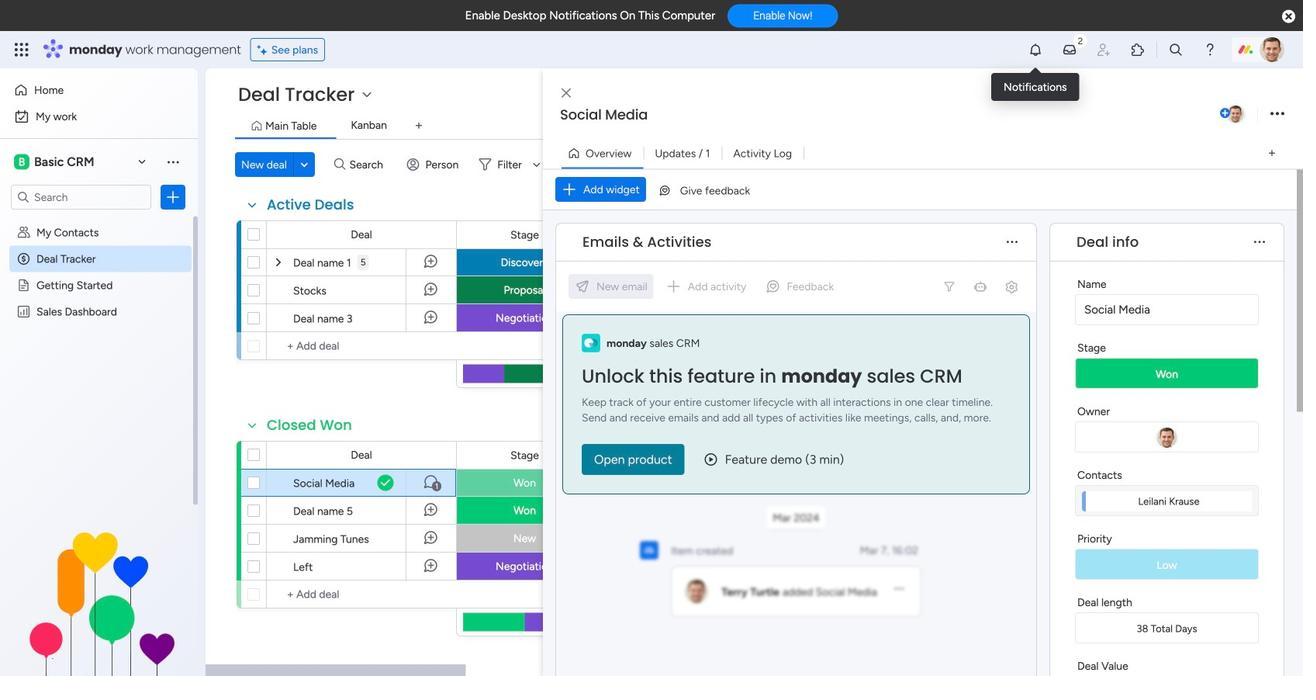 Task type: locate. For each thing, give the bounding box(es) containing it.
tab list
[[235, 113, 1273, 140]]

more dots image
[[1255, 237, 1266, 248]]

terry turtle image left options icon
[[1226, 104, 1247, 124]]

0 vertical spatial option
[[9, 78, 189, 102]]

1 vertical spatial terry turtle image
[[1226, 104, 1247, 124]]

public board image
[[16, 278, 31, 292]]

1 horizontal spatial menu image
[[893, 582, 906, 595]]

public dashboard image
[[16, 304, 31, 319]]

more dots image
[[1008, 237, 1018, 248]]

add view image
[[416, 120, 422, 131], [1270, 148, 1276, 159]]

option
[[9, 78, 189, 102], [9, 104, 189, 129], [0, 218, 198, 221]]

0 vertical spatial menu image
[[165, 154, 181, 170]]

1 vertical spatial add view image
[[1270, 148, 1276, 159]]

help image
[[1203, 42, 1219, 57]]

angle down image
[[301, 159, 308, 170]]

tab
[[407, 113, 432, 138]]

select product image
[[14, 42, 29, 57]]

0 horizontal spatial terry turtle image
[[1226, 104, 1247, 124]]

2 image
[[1074, 32, 1088, 49]]

1 horizontal spatial add view image
[[1270, 148, 1276, 159]]

terry turtle image down dapulse close image
[[1261, 37, 1285, 62]]

dapulse drag 2 image
[[546, 355, 551, 373]]

terry turtle image
[[1261, 37, 1285, 62], [1226, 104, 1247, 124]]

Search in workspace field
[[33, 188, 130, 206]]

notifications image
[[1028, 42, 1044, 57]]

0 horizontal spatial add view image
[[416, 120, 422, 131]]

1 horizontal spatial terry turtle image
[[1261, 37, 1285, 62]]

list box
[[0, 216, 198, 534]]

0 horizontal spatial menu image
[[165, 154, 181, 170]]

1 vertical spatial option
[[9, 104, 189, 129]]

1 vertical spatial menu image
[[893, 582, 906, 595]]

monday marketplace image
[[1131, 42, 1146, 57]]

arrow down image
[[528, 155, 546, 174]]

lottie animation image
[[0, 519, 198, 676]]

0 vertical spatial add view image
[[416, 120, 422, 131]]

menu image
[[165, 154, 181, 170], [893, 582, 906, 595]]

see plans image
[[257, 41, 271, 58]]

None field
[[557, 105, 1218, 125], [263, 195, 358, 215], [507, 226, 543, 243], [611, 226, 652, 243], [579, 232, 716, 252], [1073, 232, 1144, 252], [263, 415, 356, 435], [507, 447, 543, 464], [611, 447, 652, 464], [715, 447, 768, 464], [263, 664, 349, 676], [557, 105, 1218, 125], [263, 195, 358, 215], [507, 226, 543, 243], [611, 226, 652, 243], [579, 232, 716, 252], [1073, 232, 1144, 252], [263, 415, 356, 435], [507, 447, 543, 464], [611, 447, 652, 464], [715, 447, 768, 464], [263, 664, 349, 676]]

options image
[[1271, 104, 1285, 125]]



Task type: describe. For each thing, give the bounding box(es) containing it.
v2 search image
[[334, 156, 346, 173]]

workspace selection element
[[11, 149, 134, 174]]

lottie animation element
[[0, 519, 198, 676]]

search everything image
[[1169, 42, 1184, 57]]

dapulse close image
[[1283, 9, 1296, 25]]

close image
[[562, 88, 571, 99]]

update feed image
[[1063, 42, 1078, 57]]

dapulse addbtn image
[[1221, 109, 1231, 119]]

+ Add deal text field
[[275, 585, 449, 604]]

2 vertical spatial option
[[0, 218, 198, 221]]

options image
[[165, 189, 181, 205]]

Search field
[[346, 154, 392, 175]]

+ Add deal text field
[[275, 337, 449, 355]]

0 vertical spatial terry turtle image
[[1261, 37, 1285, 62]]



Task type: vqa. For each thing, say whether or not it's contained in the screenshot.
heading
no



